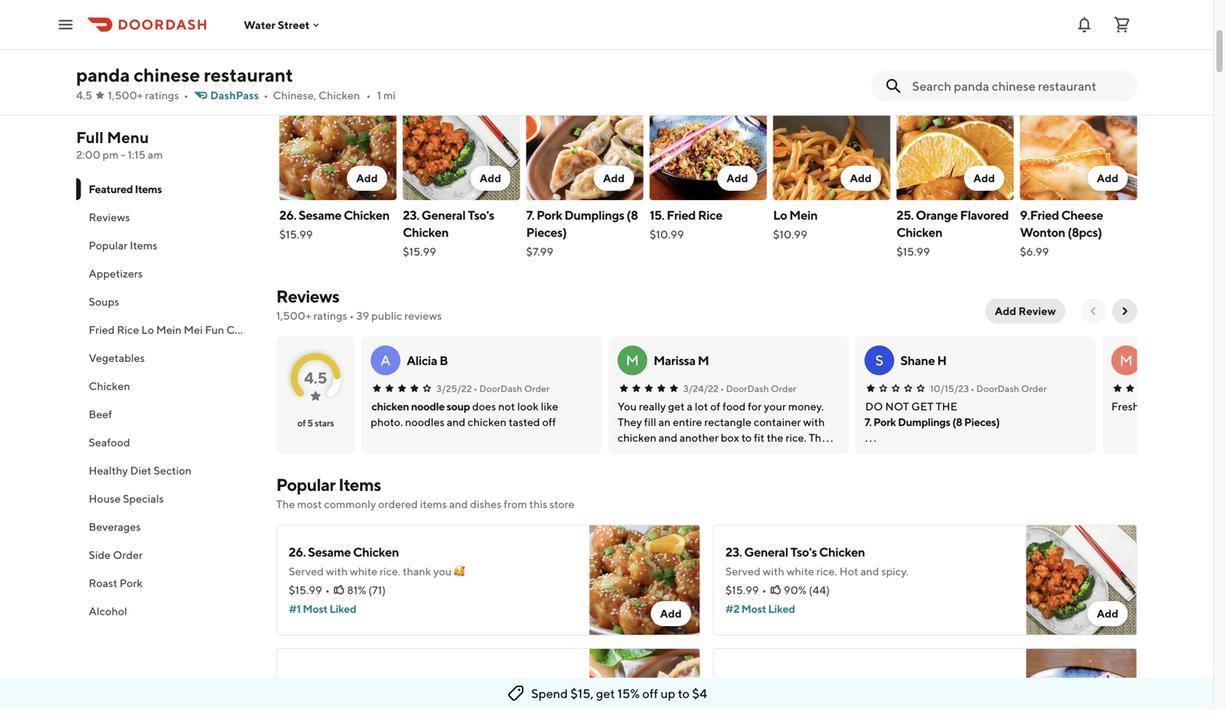 Task type: locate. For each thing, give the bounding box(es) containing it.
mein inside button
[[156, 323, 182, 336]]

featured inside featured items heading
[[276, 56, 355, 78]]

pork right roast
[[120, 577, 143, 589]]

1 liked from the left
[[330, 602, 356, 615]]

dumplings inside "7. pork dumplings (8 pieces) $7.99"
[[565, 208, 625, 222]]

0 vertical spatial 7.
[[526, 208, 535, 222]]

rice. inside 23. general tso's chicken served with white rice. hot and spicy.
[[817, 565, 838, 578]]

1 horizontal spatial popular
[[276, 474, 336, 495]]

1 $10.99 from the left
[[650, 228, 684, 241]]

1 vertical spatial 15. fried rice image
[[1027, 648, 1138, 709]]

reviews inside button
[[89, 211, 130, 224]]

items up commonly
[[339, 474, 381, 495]]

tso's for 23. general tso's chicken served with white rice. hot and spicy.
[[791, 544, 817, 559]]

liked down '90%'
[[769, 602, 795, 615]]

alicia b
[[407, 353, 448, 368]]

2 horizontal spatial dumplings
[[898, 415, 951, 428]]

$10.99 inside lo mein $10.99
[[774, 228, 808, 241]]

1 horizontal spatial served
[[726, 565, 761, 578]]

1 horizontal spatial with
[[763, 565, 785, 578]]

-
[[121, 148, 126, 161]]

fun right mei
[[205, 323, 224, 336]]

add for 26. sesame chicken
[[356, 172, 378, 184]]

0 horizontal spatial most
[[303, 602, 328, 615]]

$15.99 • for general
[[726, 584, 767, 596]]

doordash
[[480, 383, 523, 394], [726, 383, 769, 394], [977, 383, 1020, 394]]

lo inside fried rice lo mein mei fun chow fun button
[[141, 323, 154, 336]]

seafood
[[89, 436, 130, 449]]

b
[[440, 353, 448, 368]]

featured up chinese, chicken • 1 mi
[[276, 56, 355, 78]]

shane h
[[901, 353, 947, 368]]

1 served from the left
[[289, 565, 324, 578]]

• doordash order for s
[[971, 383, 1047, 394]]

healthy diet section button
[[76, 457, 258, 485]]

15. inside 15. fried rice $10.99
[[650, 208, 665, 222]]

general for 23. general tso's chicken $15.99
[[422, 208, 466, 222]]

(8pcs)
[[1068, 225, 1103, 240]]

1 horizontal spatial 7.
[[526, 208, 535, 222]]

shane
[[901, 353, 935, 368]]

1 horizontal spatial tso's
[[791, 544, 817, 559]]

featured
[[276, 56, 355, 78], [89, 183, 133, 195]]

2 with from the left
[[763, 565, 785, 578]]

0 horizontal spatial white
[[350, 565, 378, 578]]

reviews button
[[76, 203, 258, 231]]

2 most from the left
[[742, 602, 767, 615]]

pieces) inside "7. pork dumplings (8 pieces) $7.99"
[[526, 225, 567, 240]]

m up 3/24/22
[[698, 353, 709, 368]]

marissa
[[654, 353, 696, 368]]

2 rice. from the left
[[817, 565, 838, 578]]

$15.99 down 25.
[[897, 245, 930, 258]]

appetizers
[[89, 267, 143, 280]]

$15.99 inside '25. orange flavored chicken $15.99'
[[897, 245, 930, 258]]

white
[[350, 565, 378, 578], [787, 565, 815, 578]]

26. inside 26. sesame chicken served with white rice. thank you 🥰
[[289, 544, 306, 559]]

doordash for a
[[480, 383, 523, 394]]

rice for 15. fried rice
[[774, 676, 799, 691]]

26. inside 26. sesame chicken $15.99
[[279, 208, 296, 222]]

7. pork dumplings (8 pieces)
[[865, 415, 1000, 428], [289, 676, 443, 691]]

1 white from the left
[[350, 565, 378, 578]]

1 most from the left
[[303, 602, 328, 615]]

23. up #2
[[726, 544, 742, 559]]

mi
[[384, 89, 396, 102]]

rice. up (44) on the right bottom of page
[[817, 565, 838, 578]]

$15.99 • up #2
[[726, 584, 767, 596]]

vegetables
[[89, 351, 145, 364]]

fried for 15. fried rice $10.99
[[667, 208, 696, 222]]

2 white from the left
[[787, 565, 815, 578]]

ordered
[[378, 498, 418, 510]]

7. inside "7. pork dumplings (8 pieces) $7.99"
[[526, 208, 535, 222]]

1 vertical spatial lo
[[141, 323, 154, 336]]

23. general tso's chicken image
[[403, 89, 520, 200], [1027, 525, 1138, 636]]

15. for 15. fried rice
[[726, 676, 741, 691]]

add button for 15. fried rice
[[718, 166, 758, 191]]

rice
[[698, 208, 723, 222], [117, 323, 139, 336], [774, 676, 799, 691]]

0 horizontal spatial $10.99
[[650, 228, 684, 241]]

0 horizontal spatial 7. pork dumplings (8 pieces)
[[289, 676, 443, 691]]

0 horizontal spatial with
[[326, 565, 348, 578]]

2 horizontal spatial fried
[[743, 676, 772, 691]]

39
[[356, 309, 369, 322]]

items inside heading
[[359, 56, 407, 78]]

0 horizontal spatial 23.
[[403, 208, 419, 222]]

0 horizontal spatial and
[[449, 498, 468, 510]]

chinese
[[134, 64, 200, 86]]

• left 39
[[350, 309, 354, 322]]

0 vertical spatial 26. sesame chicken image
[[279, 89, 397, 200]]

ratings down chinese
[[145, 89, 179, 102]]

order for s
[[1022, 383, 1047, 394]]

spicy.
[[882, 565, 909, 578]]

0 horizontal spatial $15.99 •
[[289, 584, 330, 596]]

items up 'reviews' button
[[135, 183, 162, 195]]

reviews
[[89, 211, 130, 224], [276, 286, 339, 306]]

alicia
[[407, 353, 437, 368]]

m left marissa
[[626, 352, 639, 369]]

• left 1
[[366, 89, 371, 102]]

add button for 9.fried cheese wonton (8pcs)
[[1088, 166, 1128, 191]]

add for 23. general tso's chicken
[[480, 172, 501, 184]]

1 vertical spatial featured
[[89, 183, 133, 195]]

dumplings inside button
[[898, 415, 951, 428]]

add button for 23. general tso's chicken
[[471, 166, 511, 191]]

pork
[[537, 208, 562, 222], [874, 415, 896, 428], [120, 577, 143, 589], [299, 676, 325, 691]]

doordash right 3/25/22
[[480, 383, 523, 394]]

1 horizontal spatial rice.
[[817, 565, 838, 578]]

0 vertical spatial rice
[[698, 208, 723, 222]]

$15.99 up reviews link
[[279, 228, 313, 241]]

of
[[297, 417, 306, 428]]

1 vertical spatial fried
[[89, 323, 115, 336]]

and
[[449, 498, 468, 510], [861, 565, 880, 578]]

and right items
[[449, 498, 468, 510]]

1 vertical spatial and
[[861, 565, 880, 578]]

$15.99 up 'reviews'
[[403, 245, 436, 258]]

0 horizontal spatial 15.
[[650, 208, 665, 222]]

1:15
[[128, 148, 146, 161]]

1 horizontal spatial most
[[742, 602, 767, 615]]

0 horizontal spatial doordash
[[480, 383, 523, 394]]

10/15/23
[[931, 383, 970, 394]]

most for general
[[742, 602, 767, 615]]

rice.
[[380, 565, 401, 578], [817, 565, 838, 578]]

9.fried cheese wonton (8pcs) image
[[1021, 89, 1138, 200]]

0 horizontal spatial tso's
[[468, 208, 494, 222]]

2 • doordash order from the left
[[721, 383, 797, 394]]

1 horizontal spatial 26. sesame chicken image
[[590, 525, 701, 636]]

soups
[[89, 295, 119, 308]]

order for a
[[524, 383, 550, 394]]

1 $15.99 • from the left
[[289, 584, 330, 596]]

1 horizontal spatial lo
[[774, 208, 788, 222]]

1,500+ down the panda
[[108, 89, 143, 102]]

specials
[[123, 492, 164, 505]]

diet
[[130, 464, 152, 477]]

1 with from the left
[[326, 565, 348, 578]]

popular
[[89, 239, 128, 252], [276, 474, 336, 495]]

0 horizontal spatial lo
[[141, 323, 154, 336]]

23. inside 23. general tso's chicken served with white rice. hot and spicy.
[[726, 544, 742, 559]]

rice. up (71)
[[380, 565, 401, 578]]

1 horizontal spatial general
[[745, 544, 789, 559]]

1 horizontal spatial (8
[[627, 208, 638, 222]]

stars
[[315, 417, 334, 428]]

water
[[244, 18, 276, 31]]

1 horizontal spatial 15. fried rice image
[[1027, 648, 1138, 709]]

1 horizontal spatial 15.
[[726, 676, 741, 691]]

mein inside lo mein $10.99
[[790, 208, 818, 222]]

0 horizontal spatial pieces)
[[403, 676, 443, 691]]

alcohol button
[[76, 597, 258, 625]]

reviews inside reviews 1,500+ ratings • 39 public reviews
[[276, 286, 339, 306]]

(8 inside "7. pork dumplings (8 pieces) $7.99"
[[627, 208, 638, 222]]

23. for 23. general tso's chicken served with white rice. hot and spicy.
[[726, 544, 742, 559]]

• right 3/24/22
[[721, 383, 725, 394]]

3 doordash from the left
[[977, 383, 1020, 394]]

$15.99 • for sesame
[[289, 584, 330, 596]]

0 horizontal spatial (8
[[389, 676, 401, 691]]

0 vertical spatial general
[[422, 208, 466, 222]]

7. inside 7. pork dumplings (8 pieces) button
[[865, 415, 872, 428]]

1 vertical spatial 15.
[[726, 676, 741, 691]]

with inside 23. general tso's chicken served with white rice. hot and spicy.
[[763, 565, 785, 578]]

pieces) inside 7. pork dumplings (8 pieces) button
[[965, 415, 1000, 428]]

sesame inside 26. sesame chicken served with white rice. thank you 🥰
[[308, 544, 351, 559]]

reviews link
[[276, 286, 339, 306]]

• down restaurant
[[264, 89, 268, 102]]

m
[[626, 352, 639, 369], [1120, 352, 1133, 369], [698, 353, 709, 368]]

notification bell image
[[1076, 15, 1094, 34]]

to
[[678, 686, 690, 701]]

next image
[[1119, 305, 1132, 317]]

featured items
[[276, 56, 407, 78], [89, 183, 162, 195]]

popular items button
[[76, 231, 258, 260]]

1 horizontal spatial fried
[[667, 208, 696, 222]]

1 horizontal spatial rice
[[698, 208, 723, 222]]

7. pork dumplings (8 pieces) image
[[526, 89, 644, 200], [590, 648, 701, 709]]

1 vertical spatial popular
[[276, 474, 336, 495]]

alcohol
[[89, 605, 127, 618]]

25. orange flavored chicken image
[[897, 89, 1014, 200]]

popular for popular items
[[89, 239, 128, 252]]

dashpass •
[[210, 89, 268, 102]]

81%
[[347, 584, 366, 596]]

0 vertical spatial and
[[449, 498, 468, 510]]

3/25/22
[[437, 383, 472, 394]]

1 horizontal spatial m
[[698, 353, 709, 368]]

0 vertical spatial lo
[[774, 208, 788, 222]]

see more button
[[77, 13, 257, 38]]

1,500+ down reviews link
[[276, 309, 311, 322]]

26. for 26. sesame chicken served with white rice. thank you 🥰
[[289, 544, 306, 559]]

15. right "7. pork dumplings (8 pieces) $7.99"
[[650, 208, 665, 222]]

2 vertical spatial pieces)
[[403, 676, 443, 691]]

3 • doordash order from the left
[[971, 383, 1047, 394]]

2 vertical spatial fried
[[743, 676, 772, 691]]

tso's for 23. general tso's chicken $15.99
[[468, 208, 494, 222]]

0 vertical spatial sesame
[[299, 208, 342, 222]]

general for 23. general tso's chicken served with white rice. hot and spicy.
[[745, 544, 789, 559]]

0 horizontal spatial fun
[[205, 323, 224, 336]]

26. sesame chicken image
[[279, 89, 397, 200], [590, 525, 701, 636]]

panda chinese restaurant
[[76, 64, 293, 86]]

1 vertical spatial 7. pork dumplings (8 pieces)
[[289, 676, 443, 691]]

white up '90%'
[[787, 565, 815, 578]]

0 vertical spatial mein
[[790, 208, 818, 222]]

1 horizontal spatial $10.99
[[774, 228, 808, 241]]

with up '90%'
[[763, 565, 785, 578]]

0 vertical spatial 23. general tso's chicken image
[[403, 89, 520, 200]]

1 vertical spatial rice
[[117, 323, 139, 336]]

1 • doordash order from the left
[[474, 383, 550, 394]]

s
[[876, 352, 884, 369]]

healthy
[[89, 464, 128, 477]]

general inside 23. general tso's chicken served with white rice. hot and spicy.
[[745, 544, 789, 559]]

1 horizontal spatial reviews
[[276, 286, 339, 306]]

most right #2
[[742, 602, 767, 615]]

house
[[89, 492, 121, 505]]

2 doordash from the left
[[726, 383, 769, 394]]

fried inside fried rice lo mein mei fun chow fun button
[[89, 323, 115, 336]]

$15.99 inside '23. general tso's chicken $15.99'
[[403, 245, 436, 258]]

0 vertical spatial 7. pork dumplings (8 pieces)
[[865, 415, 1000, 428]]

off
[[643, 686, 658, 701]]

$15.99 • up #1 most liked
[[289, 584, 330, 596]]

add for lo mein
[[850, 172, 872, 184]]

popular up appetizers
[[89, 239, 128, 252]]

0 vertical spatial (8
[[627, 208, 638, 222]]

•
[[184, 89, 188, 102], [264, 89, 268, 102], [366, 89, 371, 102], [350, 309, 354, 322], [474, 383, 478, 394], [721, 383, 725, 394], [971, 383, 975, 394], [325, 584, 330, 596], [762, 584, 767, 596]]

0 horizontal spatial general
[[422, 208, 466, 222]]

• doordash order for m
[[721, 383, 797, 394]]

4.5 up of 5 stars on the left of the page
[[304, 369, 327, 387]]

• doordash order right 10/15/23
[[971, 383, 1047, 394]]

with up 81%
[[326, 565, 348, 578]]

seafood button
[[76, 428, 258, 457]]

mein left mei
[[156, 323, 182, 336]]

most for sesame
[[303, 602, 328, 615]]

1 vertical spatial 23.
[[726, 544, 742, 559]]

• doordash order right 3/24/22
[[721, 383, 797, 394]]

2 liked from the left
[[769, 602, 795, 615]]

served up #1
[[289, 565, 324, 578]]

26.
[[279, 208, 296, 222], [289, 544, 306, 559]]

2 vertical spatial 7.
[[289, 676, 297, 691]]

pork inside "7. pork dumplings (8 pieces) $7.99"
[[537, 208, 562, 222]]

9.fried
[[1021, 208, 1060, 222]]

0 horizontal spatial served
[[289, 565, 324, 578]]

sesame for 26. sesame chicken served with white rice. thank you 🥰
[[308, 544, 351, 559]]

1 horizontal spatial 4.5
[[304, 369, 327, 387]]

23. right 26. sesame chicken $15.99
[[403, 208, 419, 222]]

most right #1
[[303, 602, 328, 615]]

7.
[[526, 208, 535, 222], [865, 415, 872, 428], [289, 676, 297, 691]]

chicken inside 26. sesame chicken served with white rice. thank you 🥰
[[353, 544, 399, 559]]

commonly
[[324, 498, 376, 510]]

add button for lo mein
[[841, 166, 881, 191]]

$15.99 inside 26. sesame chicken $15.99
[[279, 228, 313, 241]]

1 horizontal spatial and
[[861, 565, 880, 578]]

• doordash order
[[474, 383, 550, 394], [721, 383, 797, 394], [971, 383, 1047, 394]]

1,500+
[[108, 89, 143, 102], [276, 309, 311, 322]]

1 horizontal spatial white
[[787, 565, 815, 578]]

popular up most
[[276, 474, 336, 495]]

with inside 26. sesame chicken served with white rice. thank you 🥰
[[326, 565, 348, 578]]

1 rice. from the left
[[380, 565, 401, 578]]

• up #2 most liked
[[762, 584, 767, 596]]

0 horizontal spatial dumplings
[[327, 676, 387, 691]]

with
[[326, 565, 348, 578], [763, 565, 785, 578]]

doordash right 10/15/23
[[977, 383, 1020, 394]]

white up 81% (71)
[[350, 565, 378, 578]]

4.5 down the panda
[[76, 89, 92, 102]]

fried inside 15. fried rice $10.99
[[667, 208, 696, 222]]

and right hot
[[861, 565, 880, 578]]

fun right chow
[[258, 323, 277, 336]]

items down 'reviews' button
[[130, 239, 157, 252]]

1 vertical spatial 23. general tso's chicken image
[[1027, 525, 1138, 636]]

7. pork dumplings (8 pieces) button
[[865, 414, 1000, 430]]

2 served from the left
[[726, 565, 761, 578]]

liked for sesame
[[330, 602, 356, 615]]

dumplings
[[565, 208, 625, 222], [898, 415, 951, 428], [327, 676, 387, 691]]

1 vertical spatial mein
[[156, 323, 182, 336]]

15. for 15. fried rice $10.99
[[650, 208, 665, 222]]

doordash right 3/24/22
[[726, 383, 769, 394]]

reviews down 26. sesame chicken $15.99
[[276, 286, 339, 306]]

0 horizontal spatial 1,500+
[[108, 89, 143, 102]]

2 $10.99 from the left
[[774, 228, 808, 241]]

1 fun from the left
[[205, 323, 224, 336]]

items inside button
[[130, 239, 157, 252]]

full menu 2:00 pm - 1:15 am
[[76, 128, 163, 161]]

popular inside popular items the most commonly ordered items and dishes from this store
[[276, 474, 336, 495]]

popular items the most commonly ordered items and dishes from this store
[[276, 474, 575, 510]]

0 horizontal spatial 4.5
[[76, 89, 92, 102]]

featured items up chinese, chicken • 1 mi
[[276, 56, 407, 78]]

0 horizontal spatial reviews
[[89, 211, 130, 224]]

0 horizontal spatial rice
[[117, 323, 139, 336]]

sesame inside 26. sesame chicken $15.99
[[299, 208, 342, 222]]

1 vertical spatial pieces)
[[965, 415, 1000, 428]]

liked down 81%
[[330, 602, 356, 615]]

23. inside '23. general tso's chicken $15.99'
[[403, 208, 419, 222]]

2:00
[[76, 148, 100, 161]]

add for 9.fried cheese wonton (8pcs)
[[1097, 172, 1119, 184]]

0 horizontal spatial • doordash order
[[474, 383, 550, 394]]

1 vertical spatial 7. pork dumplings (8 pieces) image
[[590, 648, 701, 709]]

pork down s
[[874, 415, 896, 428]]

• right 3/25/22
[[474, 383, 478, 394]]

1 horizontal spatial 23. general tso's chicken image
[[1027, 525, 1138, 636]]

1 horizontal spatial pieces)
[[526, 225, 567, 240]]

tso's inside '23. general tso's chicken $15.99'
[[468, 208, 494, 222]]

lo mein $10.99
[[774, 208, 818, 241]]

1 horizontal spatial 23.
[[726, 544, 742, 559]]

featured items down -
[[89, 183, 162, 195]]

1 vertical spatial 26.
[[289, 544, 306, 559]]

next button of carousel image
[[1119, 61, 1132, 73]]

items up 1
[[359, 56, 407, 78]]

popular inside button
[[89, 239, 128, 252]]

served
[[289, 565, 324, 578], [726, 565, 761, 578]]

tso's inside 23. general tso's chicken served with white rice. hot and spicy.
[[791, 544, 817, 559]]

15. fried rice image
[[650, 89, 767, 200], [1027, 648, 1138, 709]]

popular for popular items the most commonly ordered items and dishes from this store
[[276, 474, 336, 495]]

ratings down reviews link
[[314, 309, 347, 322]]

mein down lo mein image
[[790, 208, 818, 222]]

reviews up popular items
[[89, 211, 130, 224]]

healthy diet section
[[89, 464, 192, 477]]

1 horizontal spatial liked
[[769, 602, 795, 615]]

served inside 23. general tso's chicken served with white rice. hot and spicy.
[[726, 565, 761, 578]]

15. right $4
[[726, 676, 741, 691]]

reviews for reviews
[[89, 211, 130, 224]]

1 horizontal spatial 1,500+
[[276, 309, 311, 322]]

general inside '23. general tso's chicken $15.99'
[[422, 208, 466, 222]]

1 vertical spatial dumplings
[[898, 415, 951, 428]]

0 vertical spatial popular
[[89, 239, 128, 252]]

add button
[[347, 166, 387, 191], [471, 166, 511, 191], [594, 166, 634, 191], [718, 166, 758, 191], [841, 166, 881, 191], [965, 166, 1005, 191], [1088, 166, 1128, 191], [651, 601, 691, 626], [1088, 601, 1128, 626]]

23. for 23. general tso's chicken $15.99
[[403, 208, 419, 222]]

pork up "$7.99"
[[537, 208, 562, 222]]

mein
[[790, 208, 818, 222], [156, 323, 182, 336]]

0 horizontal spatial mein
[[156, 323, 182, 336]]

• doordash order right 3/25/22
[[474, 383, 550, 394]]

0 horizontal spatial rice.
[[380, 565, 401, 578]]

featured down pm
[[89, 183, 133, 195]]

served up #2
[[726, 565, 761, 578]]

0 horizontal spatial ratings
[[145, 89, 179, 102]]

you
[[434, 565, 452, 578]]

m down next image
[[1120, 352, 1133, 369]]

2 $15.99 • from the left
[[726, 584, 767, 596]]

0 vertical spatial dumplings
[[565, 208, 625, 222]]

26. for 26. sesame chicken $15.99
[[279, 208, 296, 222]]

ratings inside reviews 1,500+ ratings • 39 public reviews
[[314, 309, 347, 322]]

0 vertical spatial reviews
[[89, 211, 130, 224]]

pork inside button
[[120, 577, 143, 589]]

1 vertical spatial 7.
[[865, 415, 872, 428]]

white inside 26. sesame chicken served with white rice. thank you 🥰
[[350, 565, 378, 578]]

items
[[359, 56, 407, 78], [135, 183, 162, 195], [130, 239, 157, 252], [339, 474, 381, 495]]

fried
[[667, 208, 696, 222], [89, 323, 115, 336], [743, 676, 772, 691]]

1 doordash from the left
[[480, 383, 523, 394]]

9.fried cheese wonton (8pcs) $6.99
[[1021, 208, 1104, 258]]

previous image
[[1088, 305, 1100, 317]]

1 vertical spatial general
[[745, 544, 789, 559]]

rice inside 15. fried rice $10.99
[[698, 208, 723, 222]]



Task type: describe. For each thing, give the bounding box(es) containing it.
0 vertical spatial 7. pork dumplings (8 pieces) image
[[526, 89, 644, 200]]

2 fun from the left
[[258, 323, 277, 336]]

7. pork dumplings (8 pieces) $7.99
[[526, 208, 638, 258]]

of 5 stars
[[297, 417, 334, 428]]

0 horizontal spatial 23. general tso's chicken image
[[403, 89, 520, 200]]

doordash for s
[[977, 383, 1020, 394]]

0 vertical spatial featured items
[[276, 56, 407, 78]]

25. orange flavored chicken $15.99
[[897, 208, 1009, 258]]

popular items
[[89, 239, 157, 252]]

fried for 15. fried rice
[[743, 676, 772, 691]]

2 vertical spatial dumplings
[[327, 676, 387, 691]]

liked for general
[[769, 602, 795, 615]]

water street button
[[244, 18, 322, 31]]

store
[[550, 498, 575, 510]]

a
[[381, 352, 391, 369]]

lo mein image
[[774, 89, 891, 200]]

chicken button
[[76, 372, 258, 400]]

(44)
[[809, 584, 830, 596]]

order inside button
[[113, 548, 143, 561]]

most
[[297, 498, 322, 510]]

81% (71)
[[347, 584, 386, 596]]

$15.99 up #2
[[726, 584, 759, 596]]

2 horizontal spatial m
[[1120, 352, 1133, 369]]

street
[[278, 18, 310, 31]]

reviews 1,500+ ratings • 39 public reviews
[[276, 286, 442, 322]]

$4
[[693, 686, 708, 701]]

#1 most liked
[[289, 602, 356, 615]]

lo inside lo mein $10.99
[[774, 208, 788, 222]]

beef
[[89, 408, 112, 421]]

items inside popular items the most commonly ordered items and dishes from this store
[[339, 474, 381, 495]]

add inside button
[[995, 304, 1017, 317]]

review
[[1019, 304, 1056, 317]]

0 horizontal spatial 15. fried rice image
[[650, 89, 767, 200]]

reviews for reviews 1,500+ ratings • 39 public reviews
[[276, 286, 339, 306]]

and inside 23. general tso's chicken served with white rice. hot and spicy.
[[861, 565, 880, 578]]

1,500+ inside reviews 1,500+ ratings • 39 public reviews
[[276, 309, 311, 322]]

• down panda chinese restaurant
[[184, 89, 188, 102]]

3/24/22
[[684, 383, 719, 394]]

rice for 15. fried rice $10.99
[[698, 208, 723, 222]]

thank
[[403, 565, 431, 578]]

1 vertical spatial 4.5
[[304, 369, 327, 387]]

1 horizontal spatial 7. pork dumplings (8 pieces)
[[865, 415, 1000, 428]]

5
[[307, 417, 313, 428]]

previous button of carousel image
[[1088, 61, 1100, 73]]

orange
[[916, 208, 958, 222]]

restaurant
[[204, 64, 293, 86]]

chicken inside '23. general tso's chicken $15.99'
[[403, 225, 449, 240]]

add for 7. pork dumplings (8 pieces)
[[603, 172, 625, 184]]

beef button
[[76, 400, 258, 428]]

rice inside fried rice lo mein mei fun chow fun button
[[117, 323, 139, 336]]

0 horizontal spatial 26. sesame chicken image
[[279, 89, 397, 200]]

fried rice lo mein mei fun chow fun
[[89, 323, 277, 336]]

open menu image
[[56, 15, 75, 34]]

$10.99 inside 15. fried rice $10.99
[[650, 228, 684, 241]]

add for 25. orange flavored chicken
[[974, 172, 996, 184]]

26. sesame chicken served with white rice. thank you 🥰
[[289, 544, 465, 578]]

0 vertical spatial ratings
[[145, 89, 179, 102]]

add button for 7. pork dumplings (8 pieces)
[[594, 166, 634, 191]]

more
[[164, 19, 191, 32]]

0 horizontal spatial m
[[626, 352, 639, 369]]

• doordash order for a
[[474, 383, 550, 394]]

• right 10/15/23
[[971, 383, 975, 394]]

$7.99
[[526, 245, 554, 258]]

0 horizontal spatial 7.
[[289, 676, 297, 691]]

$6.99
[[1021, 245, 1050, 258]]

0 vertical spatial 4.5
[[76, 89, 92, 102]]

chinese, chicken • 1 mi
[[273, 89, 396, 102]]

appetizers button
[[76, 260, 258, 288]]

2 vertical spatial (8
[[389, 676, 401, 691]]

pork down #1 most liked
[[299, 676, 325, 691]]

0 horizontal spatial featured
[[89, 183, 133, 195]]

public
[[372, 309, 402, 322]]

chicken inside '25. orange flavored chicken $15.99'
[[897, 225, 943, 240]]

(8 inside 7. pork dumplings (8 pieces) button
[[953, 415, 963, 428]]

full
[[76, 128, 104, 147]]

1 vertical spatial 26. sesame chicken image
[[590, 525, 701, 636]]

$15.99 up #1
[[289, 584, 322, 596]]

from
[[504, 498, 527, 510]]

the
[[276, 498, 295, 510]]

1,500+ ratings •
[[108, 89, 188, 102]]

Item Search search field
[[913, 77, 1125, 95]]

soups button
[[76, 288, 258, 316]]

• up #1 most liked
[[325, 584, 330, 596]]

featured items heading
[[276, 55, 407, 80]]

marissa m
[[654, 353, 709, 368]]

#1
[[289, 602, 301, 615]]

pm
[[103, 148, 119, 161]]

see
[[143, 19, 162, 32]]

beverages
[[89, 520, 141, 533]]

chicken inside 26. sesame chicken $15.99
[[344, 208, 390, 222]]

beverages button
[[76, 513, 258, 541]]

chicken inside 23. general tso's chicken served with white rice. hot and spicy.
[[820, 544, 865, 559]]

cheese
[[1062, 208, 1104, 222]]

add button for 26. sesame chicken
[[347, 166, 387, 191]]

roast pork
[[89, 577, 143, 589]]

doordash for m
[[726, 383, 769, 394]]

order for m
[[771, 383, 797, 394]]

this
[[530, 498, 548, 510]]

soup
[[447, 400, 470, 413]]

add review button
[[986, 299, 1066, 324]]

panda
[[76, 64, 130, 86]]

chicken noodle soup
[[372, 400, 470, 413]]

0 vertical spatial 1,500+
[[108, 89, 143, 102]]

white inside 23. general tso's chicken served with white rice. hot and spicy.
[[787, 565, 815, 578]]

chicken inside button
[[89, 380, 130, 392]]

90%
[[784, 584, 807, 596]]

add for 15. fried rice
[[727, 172, 748, 184]]

• inside reviews 1,500+ ratings • 39 public reviews
[[350, 309, 354, 322]]

0 items, open order cart image
[[1113, 15, 1132, 34]]

flavored
[[961, 208, 1009, 222]]

h
[[938, 353, 947, 368]]

roast
[[89, 577, 117, 589]]

fried rice lo mein mei fun chow fun button
[[76, 316, 277, 344]]

1
[[377, 89, 381, 102]]

and inside popular items the most commonly ordered items and dishes from this store
[[449, 498, 468, 510]]

sesame for 26. sesame chicken $15.99
[[299, 208, 342, 222]]

mei
[[184, 323, 203, 336]]

#2 most liked
[[726, 602, 795, 615]]

chicken noodle soup button
[[372, 399, 470, 414]]

section
[[154, 464, 192, 477]]

0 horizontal spatial featured items
[[89, 183, 162, 195]]

served inside 26. sesame chicken served with white rice. thank you 🥰
[[289, 565, 324, 578]]

chow
[[226, 323, 256, 336]]

$15,
[[571, 686, 594, 701]]

pork inside button
[[874, 415, 896, 428]]

add button for 25. orange flavored chicken
[[965, 166, 1005, 191]]

chinese,
[[273, 89, 317, 102]]

get
[[596, 686, 615, 701]]

up
[[661, 686, 676, 701]]

menu
[[107, 128, 149, 147]]

noodle
[[411, 400, 445, 413]]

dashpass
[[210, 89, 259, 102]]

90% (44)
[[784, 584, 830, 596]]

23. general tso's chicken $15.99
[[403, 208, 494, 258]]

dishes
[[470, 498, 502, 510]]

rice. inside 26. sesame chicken served with white rice. thank you 🥰
[[380, 565, 401, 578]]

am
[[148, 148, 163, 161]]



Task type: vqa. For each thing, say whether or not it's contained in the screenshot.
Sweet
no



